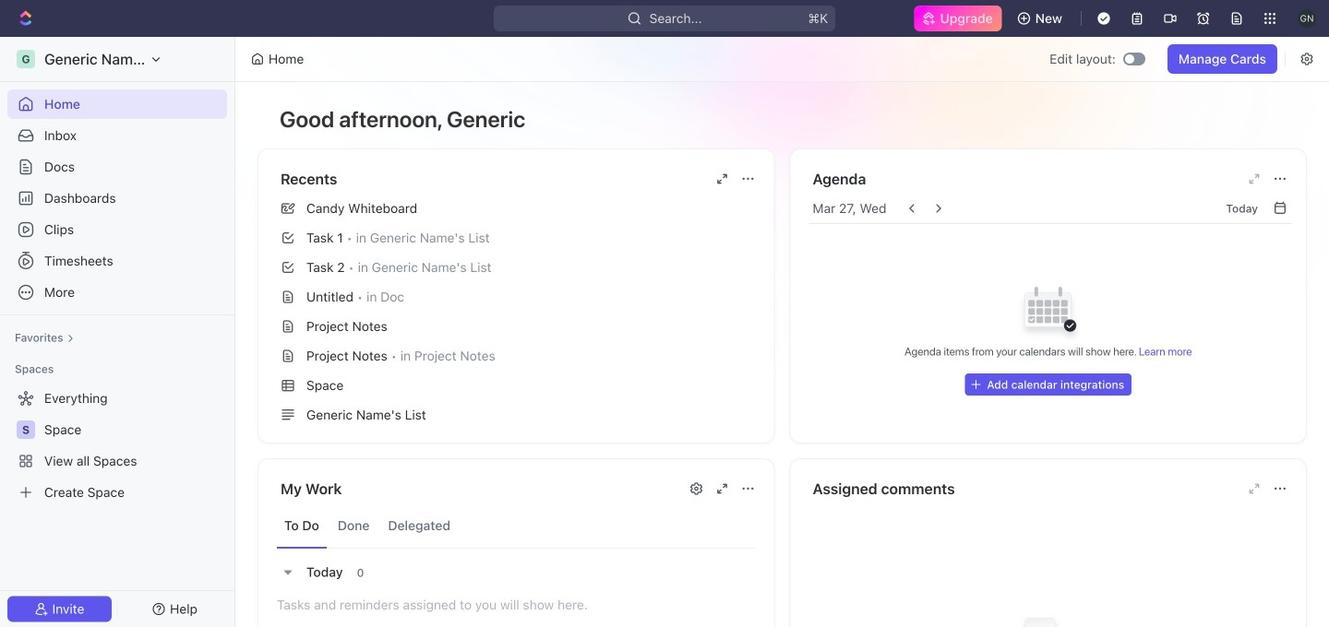 Task type: locate. For each thing, give the bounding box(es) containing it.
sidebar navigation
[[0, 37, 239, 628]]

tree
[[7, 384, 227, 508]]

tab list
[[277, 504, 756, 549]]

space, , element
[[17, 421, 35, 439]]

tree inside sidebar navigation
[[7, 384, 227, 508]]



Task type: describe. For each thing, give the bounding box(es) containing it.
generic name's workspace, , element
[[17, 50, 35, 68]]



Task type: vqa. For each thing, say whether or not it's contained in the screenshot.
'tree' within the Sidebar NAVIGATION
yes



